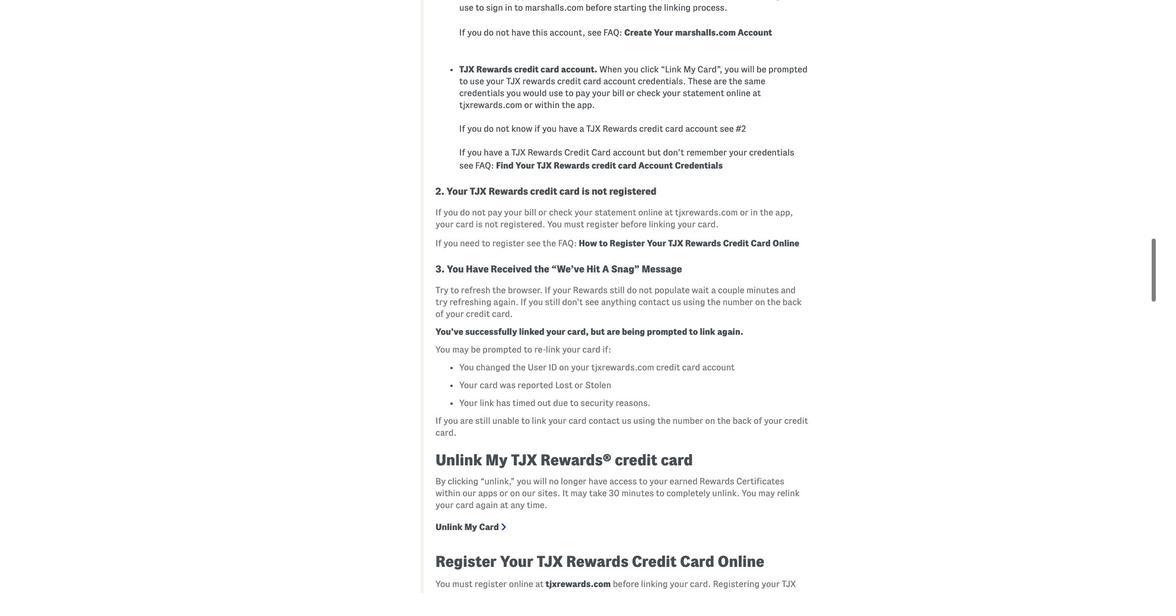 Task type: locate. For each thing, give the bounding box(es) containing it.
1 vertical spatial before
[[613, 577, 639, 587]]

register inside if you do not pay your bill or check your statement online at tjxrewards.com or in the app, your card is not registered. you must register before linking your card.
[[587, 218, 619, 227]]

your right 2.
[[447, 184, 468, 195]]

us down populate
[[672, 295, 681, 305]]

1 vertical spatial must
[[452, 577, 473, 587]]

linking up where
[[641, 577, 668, 587]]

check
[[637, 86, 661, 96], [549, 206, 573, 215], [737, 590, 760, 593]]

be
[[757, 63, 767, 72], [471, 343, 481, 352]]

statement inside if you do not pay your bill or check your statement online at tjxrewards.com or in the app, your card is not registered. you must register before linking your card.
[[595, 206, 637, 215]]

unlink up clicking
[[436, 450, 482, 466]]

online down same
[[727, 86, 751, 96]]

you inside if you have a tjx rewards credit card account but don't remember your credentials see faq:
[[467, 146, 482, 155]]

will inside when you click "link my card", you will be prompted to use your tjx rewards credit card account credentials. these are the same credentials you would use to pay your bill or check your statement online at tjxrewards.com or within the app.
[[741, 63, 755, 72]]

0 vertical spatial using
[[683, 295, 705, 305]]

our down clicking
[[463, 487, 476, 496]]

create
[[625, 26, 652, 35]]

2 horizontal spatial pay
[[683, 590, 698, 593]]

do left know
[[484, 122, 494, 132]]

may
[[452, 343, 469, 352], [571, 487, 587, 496], [759, 487, 775, 496]]

at inside when you click "link my card", you will be prompted to use your tjx rewards credit card account credentials. these are the same credentials you would use to pay your bill or check your statement online at tjxrewards.com or within the app.
[[753, 86, 761, 96]]

see left #2
[[720, 122, 734, 132]]

rewards
[[477, 63, 512, 72], [603, 122, 638, 132], [528, 146, 563, 155], [554, 159, 590, 168], [489, 184, 528, 195], [685, 237, 721, 246], [573, 284, 608, 293], [700, 475, 735, 484], [566, 551, 629, 568], [436, 590, 470, 593]]

1 horizontal spatial still
[[545, 295, 560, 305]]

card inside before linking your card. registering your tjx rewards credit card creates an online account where you can pay your bill, check you
[[498, 590, 517, 593]]

would
[[523, 86, 547, 96]]

account down don't
[[639, 159, 673, 168]]

3. you have received the "we've hit a snag" message
[[436, 262, 682, 272]]

1 horizontal spatial credentials
[[749, 146, 795, 155]]

you
[[467, 26, 482, 35], [624, 63, 639, 72], [725, 63, 739, 72], [507, 86, 521, 96], [467, 122, 482, 132], [542, 122, 557, 132], [467, 146, 482, 155], [444, 206, 458, 215], [444, 237, 458, 246], [529, 295, 543, 305], [444, 414, 458, 424], [517, 475, 532, 484], [650, 590, 665, 593]]

will inside by clicking "unlink," you will no longer have access to your earned rewards certificates within our apps or on our sites. it may take 30 minutes to completely unlink. you may relink your card again at any time.
[[534, 475, 547, 484]]

1 vertical spatial unlink
[[436, 520, 463, 530]]

couple
[[718, 284, 745, 293]]

do inside if you do not pay your bill or check your statement online at tjxrewards.com or in the app, your card is not registered. you must register before linking your card.
[[460, 206, 470, 215]]

no
[[549, 475, 559, 484]]

card. inside "try to refresh the browser. if your rewards still do not populate wait a couple minutes and try refreshing again. if you still don't see anything contact us using the number on the back of your credit card."
[[492, 307, 513, 317]]

online down registered
[[639, 206, 663, 215]]

or down 2. your tjx rewards credit card is not registered
[[539, 206, 547, 215]]

do for have
[[484, 26, 494, 35]]

not down the find your tjx rewards credit card account credentials
[[592, 184, 607, 195]]

card. left registering
[[690, 577, 711, 587]]

must up how
[[564, 218, 585, 227]]

1 horizontal spatial within
[[535, 98, 560, 108]]

2. your tjx rewards credit card is not registered
[[436, 184, 657, 195]]

pay inside if you do not pay your bill or check your statement online at tjxrewards.com or in the app, your card is not registered. you must register before linking your card.
[[488, 206, 502, 215]]

but inside if you have a tjx rewards credit card account but don't remember your credentials see faq:
[[648, 146, 661, 155]]

"we've
[[552, 262, 585, 272]]

before up if you need to register see the faq: how to register your tjx rewards credit card online
[[621, 218, 647, 227]]

0 vertical spatial must
[[564, 218, 585, 227]]

0 vertical spatial register
[[587, 218, 619, 227]]

may down the longer
[[571, 487, 587, 496]]

0 vertical spatial but
[[648, 146, 661, 155]]

0 horizontal spatial use
[[470, 75, 484, 84]]

card down in in the right top of the page
[[751, 237, 771, 246]]

your link has timed out due to security reasons.
[[459, 396, 651, 406]]

do for know
[[484, 122, 494, 132]]

1 horizontal spatial minutes
[[747, 284, 779, 293]]

is down the find your tjx rewards credit card account credentials
[[582, 184, 590, 195]]

if you have a tjx rewards credit card account but don't remember your credentials see faq:
[[459, 146, 795, 168]]

0 vertical spatial within
[[535, 98, 560, 108]]

not left populate
[[639, 284, 653, 293]]

registering
[[713, 577, 760, 587]]

re-
[[535, 343, 546, 352]]

again
[[476, 498, 498, 508]]

tjxrewards.com inside if you do not pay your bill or check your statement online at tjxrewards.com or in the app, your card is not registered. you must register before linking your card.
[[675, 206, 738, 215]]

a
[[580, 122, 585, 132], [505, 146, 510, 155], [711, 284, 716, 293]]

are inside if you are still unable to link your card contact us using the number on the back of your credit card.
[[460, 414, 473, 424]]

you inside before linking your card. registering your tjx rewards credit card creates an online account where you can pay your bill, check you
[[650, 590, 665, 593]]

1 vertical spatial linking
[[641, 577, 668, 587]]

rewards inside if you have a tjx rewards credit card account but don't remember your credentials see faq:
[[528, 146, 563, 155]]

if inside if you are still unable to link your card contact us using the number on the back of your credit card.
[[436, 414, 442, 424]]

my for unlink my tjx rewards® credit card
[[486, 450, 508, 466]]

find
[[496, 159, 514, 168]]

1 vertical spatial but
[[591, 325, 605, 335]]

still up anything
[[610, 284, 625, 293]]

at down same
[[753, 86, 761, 96]]

find your tjx rewards credit card account credentials link
[[496, 159, 723, 168]]

account inside if you have a tjx rewards credit card account but don't remember your credentials see faq:
[[613, 146, 646, 155]]

2 our from the left
[[522, 487, 536, 496]]

bill up registered.
[[524, 206, 537, 215]]

online
[[773, 237, 800, 246], [718, 551, 765, 568]]

1 horizontal spatial are
[[607, 325, 620, 335]]

1 vertical spatial is
[[476, 218, 483, 227]]

again. down 'couple'
[[718, 325, 744, 335]]

at inside by clicking "unlink," you will no longer have access to your earned rewards certificates within our apps or on our sites. it may take 30 minutes to completely unlink. you may relink your card again at any time.
[[500, 498, 509, 508]]

but right card,
[[591, 325, 605, 335]]

your right find
[[516, 159, 535, 168]]

2 vertical spatial my
[[465, 520, 477, 530]]

rewards inside "try to refresh the browser. if your rewards still do not populate wait a couple minutes and try refreshing again. if you still don't see anything contact us using the number on the back of your credit card."
[[573, 284, 608, 293]]

faq: left create
[[604, 26, 623, 35]]

1 horizontal spatial is
[[582, 184, 590, 195]]

on
[[755, 295, 765, 305], [559, 361, 569, 370], [706, 414, 716, 424], [510, 487, 520, 496]]

number
[[723, 295, 753, 305], [673, 414, 704, 424]]

account inside before linking your card. registering your tjx rewards credit card creates an online account where you can pay your bill, check you
[[589, 590, 622, 593]]

not up need
[[472, 206, 486, 215]]

credit inside if you are still unable to link your card contact us using the number on the back of your credit card.
[[785, 414, 809, 424]]

1 vertical spatial contact
[[589, 414, 620, 424]]

0 vertical spatial pay
[[576, 86, 590, 96]]

a down app.
[[580, 122, 585, 132]]

see left find
[[459, 159, 473, 168]]

may down you've
[[452, 343, 469, 352]]

not left know
[[496, 122, 510, 132]]

within down would in the top of the page
[[535, 98, 560, 108]]

pay inside before linking your card. registering your tjx rewards credit card creates an online account where you can pay your bill, check you
[[683, 590, 698, 593]]

pay right 'can'
[[683, 590, 698, 593]]

app.
[[577, 98, 595, 108]]

1 vertical spatial pay
[[488, 206, 502, 215]]

wait
[[692, 284, 709, 293]]

0 horizontal spatial are
[[460, 414, 473, 424]]

0 horizontal spatial number
[[673, 414, 704, 424]]

1 horizontal spatial back
[[783, 295, 802, 305]]

not inside "try to refresh the browser. if your rewards still do not populate wait a couple minutes and try refreshing again. if you still don't see anything contact us using the number on the back of your credit card."
[[639, 284, 653, 293]]

linking up how to register your tjx rewards credit card online link
[[649, 218, 676, 227]]

and
[[781, 284, 796, 293]]

2 vertical spatial register
[[475, 577, 507, 587]]

register up snag"
[[610, 237, 645, 246]]

don't
[[562, 295, 583, 305]]

0 vertical spatial prompted
[[769, 63, 808, 72]]

2 horizontal spatial my
[[684, 63, 696, 72]]

1 horizontal spatial us
[[672, 295, 681, 305]]

within inside by clicking "unlink," you will no longer have access to your earned rewards certificates within our apps or on our sites. it may take 30 minutes to completely unlink. you may relink your card again at any time.
[[436, 487, 461, 496]]

online
[[727, 86, 751, 96], [639, 206, 663, 215], [509, 577, 533, 587], [563, 590, 587, 593]]

your up message
[[647, 237, 666, 246]]

1 horizontal spatial pay
[[576, 86, 590, 96]]

us down reasons.
[[622, 414, 632, 424]]

minutes down access
[[622, 487, 654, 496]]

1 vertical spatial use
[[549, 86, 563, 96]]

2 horizontal spatial a
[[711, 284, 716, 293]]

credit
[[514, 63, 539, 72], [557, 75, 581, 84], [640, 122, 663, 132], [592, 159, 616, 168], [530, 184, 558, 195], [466, 307, 490, 317], [656, 361, 680, 370], [785, 414, 809, 424], [615, 450, 658, 466], [472, 590, 496, 593]]

you inside if you do not pay your bill or check your statement online at tjxrewards.com or in the app, your card is not registered. you must register before linking your card.
[[547, 218, 562, 227]]

2 horizontal spatial may
[[759, 487, 775, 496]]

do left this
[[484, 26, 494, 35]]

be inside when you click "link my card", you will be prompted to use your tjx rewards credit card account credentials. these are the same credentials you would use to pay your bill or check your statement online at tjxrewards.com or within the app.
[[757, 63, 767, 72]]

do for pay
[[460, 206, 470, 215]]

1 vertical spatial a
[[505, 146, 510, 155]]

do
[[484, 26, 494, 35], [484, 122, 494, 132], [460, 206, 470, 215], [627, 284, 637, 293]]

faq: left find
[[475, 159, 494, 168]]

snag"
[[611, 262, 640, 272]]

1 vertical spatial statement
[[595, 206, 637, 215]]

have
[[512, 26, 530, 35], [559, 122, 578, 132], [484, 146, 503, 155], [589, 475, 608, 484]]

how
[[579, 237, 597, 246]]

1 horizontal spatial using
[[683, 295, 705, 305]]

at up creates
[[535, 577, 544, 587]]

is
[[582, 184, 590, 195], [476, 218, 483, 227]]

are down "card","
[[714, 75, 727, 84]]

2 vertical spatial check
[[737, 590, 760, 593]]

account inside when you click "link my card", you will be prompted to use your tjx rewards credit card account credentials. these are the same credentials you would use to pay your bill or check your statement online at tjxrewards.com or within the app.
[[604, 75, 636, 84]]

but
[[648, 146, 661, 155], [591, 325, 605, 335]]

if
[[535, 122, 540, 132]]

have down app.
[[559, 122, 578, 132]]

back inside if you are still unable to link your card contact us using the number on the back of your credit card.
[[733, 414, 752, 424]]

unlink for unlink my card
[[436, 520, 463, 530]]

my up ""unlink,"" on the bottom left of the page
[[486, 450, 508, 466]]

1 vertical spatial bill
[[524, 206, 537, 215]]

1 unlink from the top
[[436, 450, 482, 466]]

0 vertical spatial contact
[[639, 295, 670, 305]]

0 horizontal spatial credentials
[[459, 86, 505, 96]]

using inside if you are still unable to link your card contact us using the number on the back of your credit card.
[[634, 414, 656, 424]]

if inside if you do not pay your bill or check your statement online at tjxrewards.com or in the app, your card is not registered. you must register before linking your card.
[[436, 206, 442, 215]]

account,
[[550, 26, 586, 35]]

1 horizontal spatial credit
[[632, 551, 677, 568]]

2 horizontal spatial credit
[[723, 237, 749, 246]]

or up if you do not know if you have a tjx rewards credit card account see #2
[[627, 86, 635, 96]]

0 vertical spatial again.
[[494, 295, 519, 305]]

your down changed
[[459, 379, 478, 388]]

bill inside if you do not pay your bill or check your statement online at tjxrewards.com or in the app, your card is not registered. you must register before linking your card.
[[524, 206, 537, 215]]

the
[[729, 75, 743, 84], [562, 98, 575, 108], [760, 206, 774, 215], [543, 237, 556, 246], [534, 262, 550, 272], [493, 284, 506, 293], [707, 295, 721, 305], [767, 295, 781, 305], [513, 361, 526, 370], [658, 414, 671, 424], [718, 414, 731, 424]]

online inside if you do not pay your bill or check your statement online at tjxrewards.com or in the app, your card is not registered. you must register before linking your card.
[[639, 206, 663, 215]]

unlink
[[436, 450, 482, 466], [436, 520, 463, 530]]

online down tjxrewards.com link
[[563, 590, 587, 593]]

if you do not pay your bill or check your statement online at tjxrewards.com or in the app, your card is not registered. you must register before linking your card.
[[436, 206, 793, 227]]

not left registered.
[[485, 218, 498, 227]]

1 horizontal spatial our
[[522, 487, 536, 496]]

if for if you do not pay your bill or check your statement online at tjxrewards.com or in the app, your card is not registered. you must register before linking your card.
[[436, 206, 442, 215]]

0 horizontal spatial back
[[733, 414, 752, 424]]

0 vertical spatial number
[[723, 295, 753, 305]]

online up creates
[[509, 577, 533, 587]]

1 vertical spatial my
[[486, 450, 508, 466]]

register down the unlink my card link
[[436, 551, 497, 568]]

before up where
[[613, 577, 639, 587]]

this
[[532, 26, 548, 35]]

1 vertical spatial credentials
[[749, 146, 795, 155]]

0 vertical spatial my
[[684, 63, 696, 72]]

online inside before linking your card. registering your tjx rewards credit card creates an online account where you can pay your bill, check you
[[563, 590, 587, 593]]

my
[[684, 63, 696, 72], [486, 450, 508, 466], [465, 520, 477, 530]]

bill inside when you click "link my card", you will be prompted to use your tjx rewards credit card account credentials. these are the same credentials you would use to pay your bill or check your statement online at tjxrewards.com or within the app.
[[613, 86, 625, 96]]

statement down registered
[[595, 206, 637, 215]]

1 horizontal spatial number
[[723, 295, 753, 305]]

still left unable
[[475, 414, 491, 424]]

0 vertical spatial us
[[672, 295, 681, 305]]

2 vertical spatial pay
[[683, 590, 698, 593]]

1 vertical spatial account
[[639, 159, 673, 168]]

minutes left and
[[747, 284, 779, 293]]

if for if you are still unable to link your card contact us using the number on the back of your credit card.
[[436, 414, 442, 424]]

must inside if you do not pay your bill or check your statement online at tjxrewards.com or in the app, your card is not registered. you must register before linking your card.
[[564, 218, 585, 227]]

within
[[535, 98, 560, 108], [436, 487, 461, 496]]

a inside if you have a tjx rewards credit card account but don't remember your credentials see faq:
[[505, 146, 510, 155]]

security
[[581, 396, 614, 406]]

2 vertical spatial a
[[711, 284, 716, 293]]

0 vertical spatial be
[[757, 63, 767, 72]]

account up same
[[738, 26, 773, 35]]

at left any
[[500, 498, 509, 508]]

successfully
[[465, 325, 517, 335]]

0 horizontal spatial my
[[465, 520, 477, 530]]

if for if you need to register see the faq: how to register your tjx rewards credit card online
[[436, 237, 442, 246]]

linking inside if you do not pay your bill or check your statement online at tjxrewards.com or in the app, your card is not registered. you must register before linking your card.
[[649, 218, 676, 227]]

my up these
[[684, 63, 696, 72]]

0 vertical spatial account
[[738, 26, 773, 35]]

0 horizontal spatial be
[[471, 343, 481, 352]]

0 horizontal spatial will
[[534, 475, 547, 484]]

or down ""unlink,"" on the bottom left of the page
[[500, 487, 508, 496]]

statement down these
[[683, 86, 725, 96]]

1 horizontal spatial must
[[564, 218, 585, 227]]

online down the app,
[[773, 237, 800, 246]]

unlink down by
[[436, 520, 463, 530]]

0 vertical spatial of
[[436, 307, 444, 317]]

statement inside when you click "link my card", you will be prompted to use your tjx rewards credit card account credentials. these are the same credentials you would use to pay your bill or check your statement online at tjxrewards.com or within the app.
[[683, 86, 725, 96]]

our up time.
[[522, 487, 536, 496]]

bill down the when
[[613, 86, 625, 96]]

my down again on the bottom of page
[[465, 520, 477, 530]]

you've
[[436, 325, 463, 335]]

1 vertical spatial be
[[471, 343, 481, 352]]

timed
[[513, 396, 536, 406]]

1 vertical spatial online
[[718, 551, 765, 568]]

of inside if you are still unable to link your card contact us using the number on the back of your credit card.
[[754, 414, 762, 424]]

card up the find your tjx rewards credit card account credentials
[[592, 146, 611, 155]]

credentials inside if you have a tjx rewards credit card account but don't remember your credentials see faq:
[[749, 146, 795, 155]]

card
[[592, 146, 611, 155], [751, 237, 771, 246], [479, 520, 499, 530], [680, 551, 715, 568]]

2 vertical spatial are
[[460, 414, 473, 424]]

be up same
[[757, 63, 767, 72]]

are
[[714, 75, 727, 84], [607, 325, 620, 335], [460, 414, 473, 424]]

0 vertical spatial a
[[580, 122, 585, 132]]

link down out
[[532, 414, 547, 424]]

know
[[512, 122, 533, 132]]

0 vertical spatial are
[[714, 75, 727, 84]]

faq: inside if you have a tjx rewards credit card account but don't remember your credentials see faq:
[[475, 159, 494, 168]]

registered.
[[500, 218, 545, 227]]

0 horizontal spatial bill
[[524, 206, 537, 215]]

0 horizontal spatial within
[[436, 487, 461, 496]]

1 vertical spatial using
[[634, 414, 656, 424]]

0 horizontal spatial us
[[622, 414, 632, 424]]

do up anything
[[627, 284, 637, 293]]

0 horizontal spatial but
[[591, 325, 605, 335]]

are left unable
[[460, 414, 473, 424]]

contact inside if you are still unable to link your card contact us using the number on the back of your credit card.
[[589, 414, 620, 424]]

faq:
[[604, 26, 623, 35], [475, 159, 494, 168], [558, 237, 577, 246]]

be down successfully
[[471, 343, 481, 352]]

see right the don't
[[585, 295, 599, 305]]

tjxrewards.com up an
[[546, 577, 611, 587]]

not
[[496, 26, 510, 35], [496, 122, 510, 132], [592, 184, 607, 195], [472, 206, 486, 215], [485, 218, 498, 227], [639, 284, 653, 293]]

if you need to register see the faq: how to register your tjx rewards credit card online
[[436, 237, 800, 246]]

1 vertical spatial credit
[[723, 237, 749, 246]]

using down reasons.
[[634, 414, 656, 424]]

within down by
[[436, 487, 461, 496]]

0 vertical spatial before
[[621, 218, 647, 227]]

1 vertical spatial faq:
[[475, 159, 494, 168]]

may down certificates
[[759, 487, 775, 496]]

see
[[588, 26, 602, 35], [720, 122, 734, 132], [459, 159, 473, 168], [527, 237, 541, 246], [585, 295, 599, 305]]

a up find
[[505, 146, 510, 155]]

check inside when you click "link my card", you will be prompted to use your tjx rewards credit card account credentials. these are the same credentials you would use to pay your bill or check your statement online at tjxrewards.com or within the app.
[[637, 86, 661, 96]]

do up need
[[460, 206, 470, 215]]

tjxrewards.com up know
[[459, 98, 522, 108]]

minutes
[[747, 284, 779, 293], [622, 487, 654, 496]]

tjx
[[459, 63, 475, 72], [506, 75, 521, 84], [587, 122, 601, 132], [512, 146, 526, 155], [537, 159, 552, 168], [470, 184, 487, 195], [668, 237, 684, 246], [511, 450, 537, 466], [537, 551, 563, 568], [782, 577, 796, 587]]

online up registering
[[718, 551, 765, 568]]

before inside if you do not pay your bill or check your statement online at tjxrewards.com or in the app, your card is not registered. you must register before linking your card.
[[621, 218, 647, 227]]

you inside if you do not pay your bill or check your statement online at tjxrewards.com or in the app, your card is not registered. you must register before linking your card.
[[444, 206, 458, 215]]

lost
[[555, 379, 573, 388]]

0 horizontal spatial a
[[505, 146, 510, 155]]

you changed the user id on your tjxrewards.com credit card account
[[459, 361, 735, 370]]

card inside if you do not pay your bill or check your statement online at tjxrewards.com or in the app, your card is not registered. you must register before linking your card.
[[456, 218, 474, 227]]

take
[[589, 487, 607, 496]]

card inside if you are still unable to link your card contact us using the number on the back of your credit card.
[[569, 414, 587, 424]]

refresh
[[461, 284, 491, 293]]

tjxrewards.com up how to register your tjx rewards credit card online link
[[675, 206, 738, 215]]

do inside "try to refresh the browser. if your rewards still do not populate wait a couple minutes and try refreshing again. if you still don't see anything contact us using the number on the back of your credit card."
[[627, 284, 637, 293]]

will left the no
[[534, 475, 547, 484]]

if inside if you have a tjx rewards credit card account but don't remember your credentials see faq:
[[459, 146, 465, 155]]

contact down security
[[589, 414, 620, 424]]

2 vertical spatial still
[[475, 414, 491, 424]]

0 vertical spatial online
[[773, 237, 800, 246]]

2 horizontal spatial are
[[714, 75, 727, 84]]

0 vertical spatial credit
[[565, 146, 590, 155]]

using
[[683, 295, 705, 305], [634, 414, 656, 424]]

2 unlink from the top
[[436, 520, 463, 530]]

credit up where
[[632, 551, 677, 568]]

0 horizontal spatial using
[[634, 414, 656, 424]]

2 horizontal spatial prompted
[[769, 63, 808, 72]]

reported
[[518, 379, 553, 388]]

1 horizontal spatial bill
[[613, 86, 625, 96]]

or right lost
[[575, 379, 583, 388]]

link inside if you are still unable to link your card contact us using the number on the back of your credit card.
[[532, 414, 547, 424]]

but left don't
[[648, 146, 661, 155]]

0 horizontal spatial credit
[[565, 146, 590, 155]]

1 horizontal spatial faq:
[[558, 237, 577, 246]]

faq: left how
[[558, 237, 577, 246]]

card. up successfully
[[492, 307, 513, 317]]

minutes inside by clicking "unlink," you will no longer have access to your earned rewards certificates within our apps or on our sites. it may take 30 minutes to completely unlink. you may relink your card again at any time.
[[622, 487, 654, 496]]

1 horizontal spatial statement
[[683, 86, 725, 96]]

use down rewards
[[549, 86, 563, 96]]

user
[[528, 361, 547, 370]]

0 horizontal spatial contact
[[589, 414, 620, 424]]

rewards inside before linking your card. registering your tjx rewards credit card creates an online account where you can pay your bill, check you
[[436, 590, 470, 593]]

any
[[511, 498, 525, 508]]

0 vertical spatial credentials
[[459, 86, 505, 96]]

on inside if you are still unable to link your card contact us using the number on the back of your credit card.
[[706, 414, 716, 424]]

unlink inside the unlink my card link
[[436, 520, 463, 530]]

a right the wait
[[711, 284, 716, 293]]

find your tjx rewards credit card account credentials
[[496, 159, 723, 168]]

how to register your tjx rewards credit card online link
[[579, 237, 800, 246]]

have up the take
[[589, 475, 608, 484]]

card,
[[568, 325, 589, 335]]

unable
[[493, 414, 520, 424]]

prompted
[[769, 63, 808, 72], [647, 325, 688, 335], [483, 343, 522, 352]]

have inside if you have a tjx rewards credit card account but don't remember your credentials see faq:
[[484, 146, 503, 155]]

prompted inside when you click "link my card", you will be prompted to use your tjx rewards credit card account credentials. these are the same credentials you would use to pay your bill or check your statement online at tjxrewards.com or within the app.
[[769, 63, 808, 72]]

1 vertical spatial prompted
[[647, 325, 688, 335]]

0 horizontal spatial faq:
[[475, 159, 494, 168]]

see down registered.
[[527, 237, 541, 246]]

1 horizontal spatial of
[[754, 414, 762, 424]]

of inside "try to refresh the browser. if your rewards still do not populate wait a couple minutes and try refreshing again. if you still don't see anything contact us using the number on the back of your credit card."
[[436, 307, 444, 317]]

credentials
[[675, 159, 723, 168]]



Task type: describe. For each thing, give the bounding box(es) containing it.
30
[[609, 487, 620, 496]]

within inside when you click "link my card", you will be prompted to use your tjx rewards credit card account credentials. these are the same credentials you would use to pay your bill or check your statement online at tjxrewards.com or within the app.
[[535, 98, 560, 108]]

reasons.
[[616, 396, 651, 406]]

credit inside if you have a tjx rewards credit card account but don't remember your credentials see faq:
[[565, 146, 590, 155]]

1 horizontal spatial use
[[549, 86, 563, 96]]

linked
[[519, 325, 545, 335]]

completely
[[667, 487, 711, 496]]

number inside if you are still unable to link your card contact us using the number on the back of your credit card.
[[673, 414, 704, 424]]

try
[[436, 295, 448, 305]]

0 horizontal spatial account
[[639, 159, 673, 168]]

minutes inside "try to refresh the browser. if your rewards still do not populate wait a couple minutes and try refreshing again. if you still don't see anything contact us using the number on the back of your credit card."
[[747, 284, 779, 293]]

card. inside before linking your card. registering your tjx rewards credit card creates an online account where you can pay your bill, check you
[[690, 577, 711, 587]]

is inside if you do not pay your bill or check your statement online at tjxrewards.com or in the app, your card is not registered. you must register before linking your card.
[[476, 218, 483, 227]]

time.
[[527, 498, 548, 508]]

received
[[491, 262, 532, 272]]

bill,
[[720, 590, 735, 593]]

or left in in the right top of the page
[[740, 206, 749, 215]]

to inside if you are still unable to link your card contact us using the number on the back of your credit card.
[[522, 414, 530, 424]]

has
[[496, 396, 511, 406]]

app,
[[776, 206, 793, 215]]

card",
[[698, 63, 723, 72]]

earned
[[670, 475, 698, 484]]

your right create
[[654, 26, 674, 35]]

back inside "try to refresh the browser. if your rewards still do not populate wait a couple minutes and try refreshing again. if you still don't see anything contact us using the number on the back of your credit card."
[[783, 295, 802, 305]]

check inside before linking your card. registering your tjx rewards credit card creates an online account where you can pay your bill, check you
[[737, 590, 760, 593]]

populate
[[655, 284, 690, 293]]

you've successfully linked your card, but are being prompted to link again.
[[436, 325, 744, 335]]

click
[[641, 63, 659, 72]]

tjxrewards.com down if:
[[592, 361, 654, 370]]

an
[[551, 590, 561, 593]]

it
[[563, 487, 569, 496]]

tjxrewards.com inside when you click "link my card", you will be prompted to use your tjx rewards credit card account credentials. these are the same credentials you would use to pay your bill or check your statement online at tjxrewards.com or within the app.
[[459, 98, 522, 108]]

number inside "try to refresh the browser. if your rewards still do not populate wait a couple minutes and try refreshing again. if you still don't see anything contact us using the number on the back of your credit card."
[[723, 295, 753, 305]]

tjx inside when you click "link my card", you will be prompted to use your tjx rewards credit card account credentials. these are the same credentials you would use to pay your bill or check your statement online at tjxrewards.com or within the app.
[[506, 75, 521, 84]]

certificates
[[737, 475, 785, 484]]

1 vertical spatial are
[[607, 325, 620, 335]]

1 vertical spatial register
[[493, 237, 525, 246]]

1 horizontal spatial a
[[580, 122, 585, 132]]

have left this
[[512, 26, 530, 35]]

unlink my card
[[436, 520, 499, 530]]

when
[[600, 63, 622, 72]]

my for unlink my card
[[465, 520, 477, 530]]

if for if you do not have this account, see faq: create your marshalls.com account
[[459, 26, 465, 35]]

marshalls.com
[[675, 26, 736, 35]]

a inside "try to refresh the browser. if your rewards still do not populate wait a couple minutes and try refreshing again. if you still don't see anything contact us using the number on the back of your credit card."
[[711, 284, 716, 293]]

rewards
[[523, 75, 555, 84]]

credit inside when you click "link my card", you will be prompted to use your tjx rewards credit card account credentials. these are the same credentials you would use to pay your bill or check your statement online at tjxrewards.com or within the app.
[[557, 75, 581, 84]]

or inside by clicking "unlink," you will no longer have access to your earned rewards certificates within our apps or on our sites. it may take 30 minutes to completely unlink. you may relink your card again at any time.
[[500, 487, 508, 496]]

stolen
[[585, 379, 612, 388]]

link left has
[[480, 396, 494, 406]]

you may be prompted to re-link your card if:
[[436, 343, 611, 352]]

still inside if you are still unable to link your card contact us using the number on the back of your credit card.
[[475, 414, 491, 424]]

#2
[[736, 122, 746, 132]]

sites.
[[538, 487, 561, 496]]

see inside if you have a tjx rewards credit card account but don't remember your credentials see faq:
[[459, 159, 473, 168]]

browser.
[[508, 284, 543, 293]]

by
[[436, 475, 446, 484]]

check inside if you do not pay your bill or check your statement online at tjxrewards.com or in the app, your card is not registered. you must register before linking your card.
[[549, 206, 573, 215]]

if for if you have a tjx rewards credit card account but don't remember your credentials see faq:
[[459, 146, 465, 155]]

2 vertical spatial faq:
[[558, 237, 577, 246]]

these
[[688, 75, 712, 84]]

was
[[500, 379, 516, 388]]

1 horizontal spatial may
[[571, 487, 587, 496]]

can
[[667, 590, 681, 593]]

out
[[538, 396, 551, 406]]

0 vertical spatial use
[[470, 75, 484, 84]]

us inside if you are still unable to link your card contact us using the number on the back of your credit card.
[[622, 414, 632, 424]]

being
[[622, 325, 645, 335]]

my inside when you click "link my card", you will be prompted to use your tjx rewards credit card account credentials. these are the same credentials you would use to pay your bill or check your statement online at tjxrewards.com or within the app.
[[684, 63, 696, 72]]

tjx rewards credit card account.
[[459, 63, 598, 72]]

on inside "try to refresh the browser. if your rewards still do not populate wait a couple minutes and try refreshing again. if you still don't see anything contact us using the number on the back of your credit card."
[[755, 295, 765, 305]]

anything
[[601, 295, 637, 305]]

"unlink,"
[[481, 475, 515, 484]]

don't
[[663, 146, 685, 155]]

card down again on the bottom of page
[[479, 520, 499, 530]]

again. inside "try to refresh the browser. if your rewards still do not populate wait a couple minutes and try refreshing again. if you still don't see anything contact us using the number on the back of your credit card."
[[494, 295, 519, 305]]

you inside if you are still unable to link your card contact us using the number on the back of your credit card.
[[444, 414, 458, 424]]

0 vertical spatial is
[[582, 184, 590, 195]]

relink
[[777, 487, 800, 496]]

unlink my card link
[[436, 518, 499, 532]]

if for if you do not know if you have a tjx rewards credit card account see #2
[[459, 122, 465, 132]]

not left this
[[496, 26, 510, 35]]

your left has
[[459, 396, 478, 406]]

clicking
[[448, 475, 479, 484]]

tjx inside if you have a tjx rewards credit card account but don't remember your credentials see faq:
[[512, 146, 526, 155]]

a
[[603, 262, 609, 272]]

linking inside before linking your card. registering your tjx rewards credit card creates an online account where you can pay your bill, check you
[[641, 577, 668, 587]]

card. inside if you do not pay your bill or check your statement online at tjxrewards.com or in the app, your card is not registered. you must register before linking your card.
[[698, 218, 719, 227]]

where
[[624, 590, 648, 593]]

us inside "try to refresh the browser. if your rewards still do not populate wait a couple minutes and try refreshing again. if you still don't see anything contact us using the number on the back of your credit card."
[[672, 295, 681, 305]]

link up id
[[546, 343, 561, 352]]

in
[[751, 206, 758, 215]]

contact inside "try to refresh the browser. if your rewards still do not populate wait a couple minutes and try refreshing again. if you still don't see anything contact us using the number on the back of your credit card."
[[639, 295, 670, 305]]

rewards inside by clicking "unlink," you will no longer have access to your earned rewards certificates within our apps or on our sites. it may take 30 minutes to completely unlink. you may relink your card again at any time.
[[700, 475, 735, 484]]

if you do not know if you have a tjx rewards credit card account see #2
[[459, 122, 746, 132]]

using inside "try to refresh the browser. if your rewards still do not populate wait a couple minutes and try refreshing again. if you still don't see anything contact us using the number on the back of your credit card."
[[683, 295, 705, 305]]

you must register online at tjxrewards.com
[[436, 577, 611, 587]]

see inside "try to refresh the browser. if your rewards still do not populate wait a couple minutes and try refreshing again. if you still don't see anything contact us using the number on the back of your credit card."
[[585, 295, 599, 305]]

need
[[460, 237, 480, 246]]

0 vertical spatial register
[[610, 237, 645, 246]]

credit inside before linking your card. registering your tjx rewards credit card creates an online account where you can pay your bill, check you
[[472, 590, 496, 593]]

card inside if you have a tjx rewards credit card account but don't remember your credentials see faq:
[[592, 146, 611, 155]]

you inside by clicking "unlink," you will no longer have access to your earned rewards certificates within our apps or on our sites. it may take 30 minutes to completely unlink. you may relink your card again at any time.
[[517, 475, 532, 484]]

id
[[549, 361, 557, 370]]

remember
[[687, 146, 727, 155]]

to inside "try to refresh the browser. if your rewards still do not populate wait a couple minutes and try refreshing again. if you still don't see anything contact us using the number on the back of your credit card."
[[451, 284, 459, 293]]

creates
[[519, 590, 549, 593]]

or down would in the top of the page
[[524, 98, 533, 108]]

credentials inside when you click "link my card", you will be prompted to use your tjx rewards credit card account credentials. these are the same credentials you would use to pay your bill or check your statement online at tjxrewards.com or within the app.
[[459, 86, 505, 96]]

when you click "link my card", you will be prompted to use your tjx rewards credit card account credentials. these are the same credentials you would use to pay your bill or check your statement online at tjxrewards.com or within the app.
[[459, 63, 808, 108]]

before inside before linking your card. registering your tjx rewards credit card creates an online account where you can pay your bill, check you
[[613, 577, 639, 587]]

2 vertical spatial prompted
[[483, 343, 522, 352]]

0 horizontal spatial must
[[452, 577, 473, 587]]

0 horizontal spatial may
[[452, 343, 469, 352]]

2.
[[436, 184, 445, 195]]

the inside if you do not pay your bill or check your statement online at tjxrewards.com or in the app, your card is not registered. you must register before linking your card.
[[760, 206, 774, 215]]

link down the wait
[[700, 325, 716, 335]]

same
[[745, 75, 766, 84]]

1 vertical spatial again.
[[718, 325, 744, 335]]

refreshing
[[450, 295, 492, 305]]

tjx inside before linking your card. registering your tjx rewards credit card creates an online account where you can pay your bill, check you
[[782, 577, 796, 587]]

unlink for unlink my tjx rewards® credit card
[[436, 450, 482, 466]]

your inside if you have a tjx rewards credit card account but don't remember your credentials see faq:
[[729, 146, 747, 155]]

try
[[436, 284, 449, 293]]

apps
[[478, 487, 498, 496]]

rewards®
[[541, 450, 612, 466]]

tjxrewards.com link
[[546, 577, 611, 587]]

"link
[[661, 63, 682, 72]]

0 vertical spatial still
[[610, 284, 625, 293]]

3.
[[436, 262, 445, 272]]

0 horizontal spatial register
[[436, 551, 497, 568]]

by clicking "unlink," you will no longer have access to your earned rewards certificates within our apps or on our sites. it may take 30 minutes to completely unlink. you may relink your card again at any time.
[[436, 475, 800, 508]]

if:
[[603, 343, 611, 352]]

unlink.
[[713, 487, 740, 496]]

1 horizontal spatial online
[[773, 237, 800, 246]]

at inside if you do not pay your bill or check your statement online at tjxrewards.com or in the app, your card is not registered. you must register before linking your card.
[[665, 206, 673, 215]]

if you do not have this account, see faq: create your marshalls.com account
[[459, 26, 773, 35]]

online inside when you click "link my card", you will be prompted to use your tjx rewards credit card account credentials. these are the same credentials you would use to pay your bill or check your statement online at tjxrewards.com or within the app.
[[727, 86, 751, 96]]

1 horizontal spatial account
[[738, 26, 773, 35]]

due
[[553, 396, 568, 406]]

you inside "try to refresh the browser. if your rewards still do not populate wait a couple minutes and try refreshing again. if you still don't see anything contact us using the number on the back of your credit card."
[[529, 295, 543, 305]]

card. inside if you are still unable to link your card contact us using the number on the back of your credit card.
[[436, 426, 457, 436]]

card inside by clicking "unlink," you will no longer have access to your earned rewards certificates within our apps or on our sites. it may take 30 minutes to completely unlink. you may relink your card again at any time.
[[456, 498, 474, 508]]

unlink my tjx rewards® credit card
[[436, 450, 693, 466]]

pay inside when you click "link my card", you will be prompted to use your tjx rewards credit card account credentials. these are the same credentials you would use to pay your bill or check your statement online at tjxrewards.com or within the app.
[[576, 86, 590, 96]]

see right "account,"
[[588, 26, 602, 35]]

card up 'can'
[[680, 551, 715, 568]]

account.
[[561, 63, 598, 72]]

1 vertical spatial still
[[545, 295, 560, 305]]

credit inside "try to refresh the browser. if your rewards still do not populate wait a couple minutes and try refreshing again. if you still don't see anything contact us using the number on the back of your credit card."
[[466, 307, 490, 317]]

your up you must register online at tjxrewards.com
[[500, 551, 534, 568]]

card inside when you click "link my card", you will be prompted to use your tjx rewards credit card account credentials. these are the same credentials you would use to pay your bill or check your statement online at tjxrewards.com or within the app.
[[583, 75, 602, 84]]

1 our from the left
[[463, 487, 476, 496]]

changed
[[476, 361, 511, 370]]

are inside when you click "link my card", you will be prompted to use your tjx rewards credit card account credentials. these are the same credentials you would use to pay your bill or check your statement online at tjxrewards.com or within the app.
[[714, 75, 727, 84]]

on inside by clicking "unlink," you will no longer have access to your earned rewards certificates within our apps or on our sites. it may take 30 minutes to completely unlink. you may relink your card again at any time.
[[510, 487, 520, 496]]

you inside by clicking "unlink," you will no longer have access to your earned rewards certificates within our apps or on our sites. it may take 30 minutes to completely unlink. you may relink your card again at any time.
[[742, 487, 757, 496]]

have inside by clicking "unlink," you will no longer have access to your earned rewards certificates within our apps or on our sites. it may take 30 minutes to completely unlink. you may relink your card again at any time.
[[589, 475, 608, 484]]

message
[[642, 262, 682, 272]]

try to refresh the browser. if your rewards still do not populate wait a couple minutes and try refreshing again. if you still don't see anything contact us using the number on the back of your credit card.
[[436, 284, 802, 317]]

access
[[610, 475, 637, 484]]

0 vertical spatial faq:
[[604, 26, 623, 35]]

have
[[466, 262, 489, 272]]



Task type: vqa. For each thing, say whether or not it's contained in the screenshot.
Made In Italy Leather Sneakers image
no



